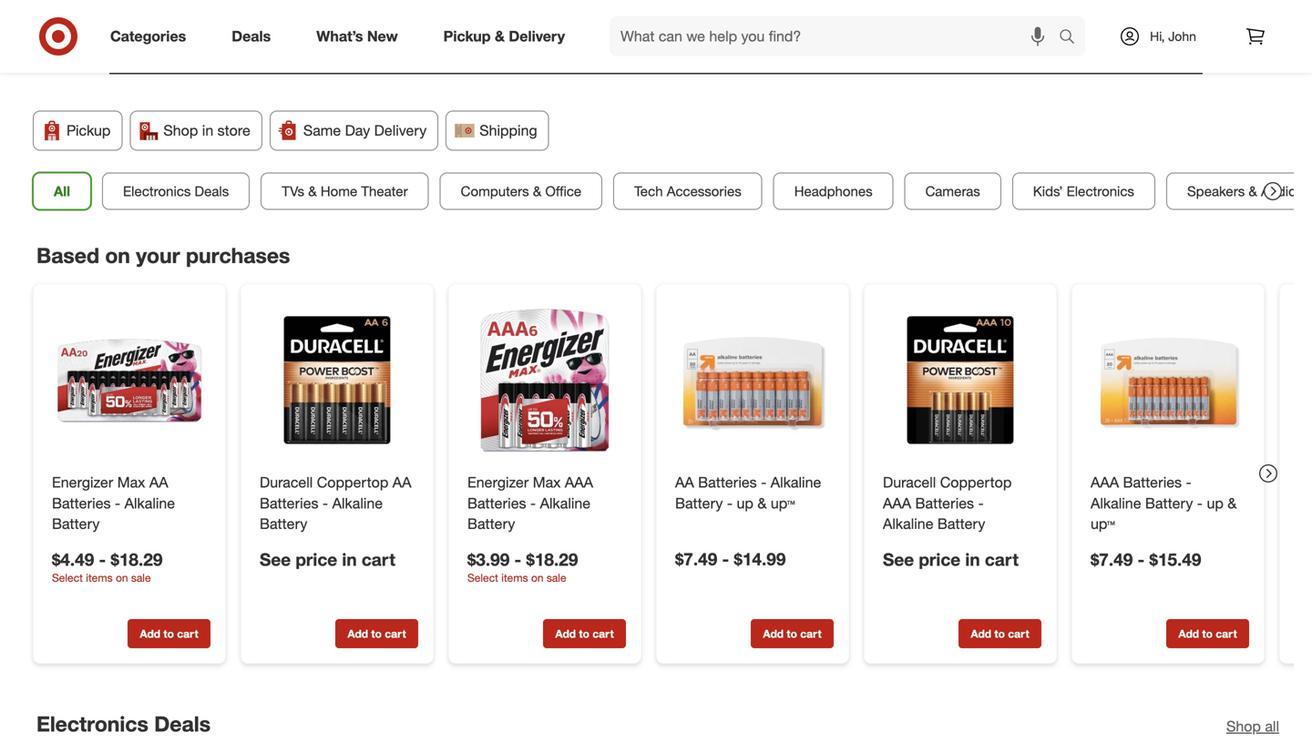 Task type: vqa. For each thing, say whether or not it's contained in the screenshot.
Essentials™
no



Task type: describe. For each thing, give the bounding box(es) containing it.
add for aaa batteries - alkaline battery - up & up™
[[1179, 627, 1200, 641]]

- inside $4.49 - $18.29 select items on sale
[[99, 550, 106, 571]]

aa batteries - alkaline battery - up & up™ link
[[675, 472, 830, 514]]

cart for duracell coppertop aa batteries - alkaline battery
[[385, 627, 406, 641]]

add for duracell coppertop aaa batteries - alkaline battery
[[971, 627, 992, 641]]

all
[[54, 183, 70, 200]]

energizer max aaa batteries - alkaline battery
[[468, 474, 593, 533]]

deals inside deals link
[[232, 27, 271, 45]]

add to cart for energizer max aa batteries - alkaline battery
[[140, 627, 198, 641]]

kids' electronics
[[1033, 183, 1135, 200]]

to for energizer max aa batteries - alkaline battery
[[164, 627, 174, 641]]

headphones
[[795, 183, 873, 200]]

kids'
[[1033, 183, 1063, 200]]

battery inside aa batteries - alkaline battery - up & up™
[[675, 495, 723, 512]]

max for $3.99 - $18.29
[[533, 474, 561, 492]]

same
[[303, 122, 341, 140]]

add to cart for energizer max aaa batteries - alkaline battery
[[555, 627, 614, 641]]

aa batteries - alkaline battery - up & up™ image
[[672, 299, 834, 462]]

to for aa batteries - alkaline battery - up & up™
[[787, 627, 797, 641]]

energizer max aaa batteries - alkaline battery link
[[468, 472, 623, 535]]

cameras button
[[905, 173, 1002, 210]]

cart for duracell coppertop aaa batteries - alkaline battery
[[1008, 627, 1030, 641]]

$14.99
[[734, 549, 786, 570]]

add to cart for duracell coppertop aa batteries - alkaline battery
[[348, 627, 406, 641]]

shop in store button
[[130, 111, 262, 151]]

$7.49 - $14.99
[[675, 549, 786, 570]]

What can we help you find? suggestions appear below search field
[[610, 16, 1064, 57]]

tech accessories button
[[614, 173, 763, 210]]

add to cart button for energizer max aaa batteries - alkaline battery
[[543, 620, 626, 649]]

speakers & audio sy
[[1188, 183, 1313, 200]]

- inside energizer max aa batteries - alkaline battery
[[115, 495, 120, 512]]

tvs & home theater
[[282, 183, 408, 200]]

battery inside aaa batteries - alkaline battery - up & up™
[[1146, 495, 1193, 512]]

same day delivery
[[303, 122, 427, 140]]

batteries for duracell coppertop aaa batteries - alkaline battery
[[916, 495, 974, 512]]

cart for energizer max aa batteries - alkaline battery
[[177, 627, 198, 641]]

battery for duracell coppertop aa batteries - alkaline battery
[[260, 516, 308, 533]]

deals link
[[216, 16, 294, 57]]

shop all link
[[1227, 717, 1280, 738]]

add to cart for duracell coppertop aaa batteries - alkaline battery
[[971, 627, 1030, 641]]

shipping button
[[446, 111, 549, 151]]

energizer max aa batteries - alkaline battery
[[52, 474, 175, 533]]

aa for duracell coppertop aa batteries - alkaline battery
[[393, 474, 412, 492]]

cart for energizer max aaa batteries - alkaline battery
[[593, 627, 614, 641]]

& for tvs
[[308, 183, 317, 200]]

pickup button
[[33, 111, 123, 151]]

store
[[218, 122, 250, 140]]

select for $4.49 - $18.29
[[52, 571, 83, 585]]

up™ for $7.49 - $15.49
[[1091, 516, 1115, 533]]

add for energizer max aaa batteries - alkaline battery
[[555, 627, 576, 641]]

what's new
[[317, 27, 398, 45]]

- inside duracell coppertop aa batteries - alkaline battery
[[323, 495, 328, 512]]

speakers & audio sy button
[[1167, 173, 1313, 210]]

speakers
[[1188, 183, 1245, 200]]

to for aaa batteries - alkaline battery - up & up™
[[1203, 627, 1213, 641]]

add to cart button for duracell coppertop aaa batteries - alkaline battery
[[959, 620, 1042, 649]]

see for duracell coppertop aaa batteries - alkaline battery
[[883, 550, 914, 571]]

batteries inside aaa batteries - alkaline battery - up & up™
[[1123, 474, 1182, 492]]

$18.29 for $4.49 - $18.29
[[111, 550, 163, 571]]

energizer for $4.49
[[52, 474, 113, 492]]

coppertop for duracell coppertop aa batteries - alkaline battery
[[317, 474, 389, 492]]

2 vertical spatial deals
[[154, 712, 211, 737]]

cart for aa batteries - alkaline battery - up & up™
[[801, 627, 822, 641]]

& for speakers
[[1249, 183, 1258, 200]]

categories link
[[95, 16, 209, 57]]

new
[[367, 27, 398, 45]]

$7.49 - $15.49
[[1091, 550, 1202, 571]]

batteries for duracell coppertop aa batteries - alkaline battery
[[260, 495, 319, 512]]

headphones button
[[774, 173, 894, 210]]

alkaline for energizer max aaa batteries - alkaline battery
[[540, 495, 591, 512]]

add to cart for aa batteries - alkaline battery - up & up™
[[763, 627, 822, 641]]

duracell for duracell coppertop aa batteries - alkaline battery
[[260, 474, 313, 492]]

tech
[[635, 183, 663, 200]]

- inside the duracell coppertop aaa batteries - alkaline battery
[[978, 495, 984, 512]]

day
[[345, 122, 370, 140]]

add to cart button for aaa batteries - alkaline battery - up & up™
[[1167, 620, 1250, 649]]

$4.49 - $18.29 select items on sale
[[52, 550, 163, 585]]

energizer max aa batteries - alkaline battery link
[[52, 472, 207, 535]]

pickup for pickup & delivery
[[444, 27, 491, 45]]

computers & office button
[[440, 173, 603, 210]]

up for $14.99
[[737, 495, 754, 512]]

$15.49
[[1150, 550, 1202, 571]]

based on your purchases
[[36, 243, 290, 269]]

to for energizer max aaa batteries - alkaline battery
[[579, 627, 590, 641]]

shop all
[[1227, 718, 1280, 736]]

what's
[[317, 27, 363, 45]]

$7.49 for $7.49 - $15.49
[[1091, 550, 1133, 571]]

& for computers
[[533, 183, 542, 200]]

batteries for energizer max aa batteries - alkaline battery
[[52, 495, 111, 512]]

duracell for duracell coppertop aaa batteries - alkaline battery
[[883, 474, 936, 492]]

add to cart button for aa batteries - alkaline battery - up & up™
[[751, 620, 834, 649]]

up for $15.49
[[1207, 495, 1224, 512]]

see for duracell coppertop aa batteries - alkaline battery
[[260, 550, 291, 571]]

alkaline for energizer max aa batteries - alkaline battery
[[125, 495, 175, 512]]

$3.99
[[468, 550, 510, 571]]

add to cart for aaa batteries - alkaline battery - up & up™
[[1179, 627, 1238, 641]]

aa for energizer max aa batteries - alkaline battery
[[149, 474, 168, 492]]

see price in cart for duracell coppertop aa batteries - alkaline battery
[[260, 550, 396, 571]]

categories
[[110, 27, 186, 45]]

based
[[36, 243, 99, 269]]

computers
[[461, 183, 529, 200]]

$7.49 for $7.49 - $14.99
[[675, 549, 718, 570]]

aaa for energizer max aaa batteries - alkaline battery
[[565, 474, 593, 492]]

sale for $4.49 - $18.29
[[131, 571, 151, 585]]

& for pickup
[[495, 27, 505, 45]]



Task type: locate. For each thing, give the bounding box(es) containing it.
pickup inside button
[[67, 122, 111, 140]]

1 horizontal spatial up
[[1207, 495, 1224, 512]]

2 add to cart from the left
[[348, 627, 406, 641]]

0 vertical spatial electronics deals
[[123, 183, 229, 200]]

aa inside energizer max aa batteries - alkaline battery
[[149, 474, 168, 492]]

add to cart button for duracell coppertop aa batteries - alkaline battery
[[335, 620, 418, 649]]

battery inside energizer max aaa batteries - alkaline battery
[[468, 516, 515, 533]]

pickup right new
[[444, 27, 491, 45]]

add to cart button for energizer max aa batteries - alkaline battery
[[128, 620, 211, 649]]

shipping
[[480, 122, 537, 140]]

energizer
[[52, 474, 113, 492], [468, 474, 529, 492]]

$18.29 inside $3.99 - $18.29 select items on sale
[[526, 550, 578, 571]]

2 up from the left
[[1207, 495, 1224, 512]]

- inside $3.99 - $18.29 select items on sale
[[515, 550, 522, 571]]

your
[[136, 243, 180, 269]]

battery inside the duracell coppertop aaa batteries - alkaline battery
[[938, 516, 986, 533]]

in down duracell coppertop aaa batteries - alkaline battery link
[[966, 550, 980, 571]]

up™ up $7.49 - $15.49
[[1091, 516, 1115, 533]]

1 horizontal spatial aaa
[[883, 495, 912, 512]]

1 to from the left
[[164, 627, 174, 641]]

0 horizontal spatial pickup
[[67, 122, 111, 140]]

select for $3.99 - $18.29
[[468, 571, 499, 585]]

& inside aa batteries - alkaline battery - up & up™
[[758, 495, 767, 512]]

electronics inside button
[[123, 183, 191, 200]]

1 horizontal spatial shop
[[1227, 718, 1261, 736]]

aaa inside the duracell coppertop aaa batteries - alkaline battery
[[883, 495, 912, 512]]

cart for aaa batteries - alkaline battery - up & up™
[[1216, 627, 1238, 641]]

1 energizer from the left
[[52, 474, 113, 492]]

see down the duracell coppertop aaa batteries - alkaline battery
[[883, 550, 914, 571]]

items down the $4.49 on the left bottom of page
[[86, 571, 113, 585]]

in down duracell coppertop aa batteries - alkaline battery link
[[342, 550, 357, 571]]

alkaline inside energizer max aaa batteries - alkaline battery
[[540, 495, 591, 512]]

shop left all
[[1227, 718, 1261, 736]]

see price in cart down duracell coppertop aa batteries - alkaline battery
[[260, 550, 396, 571]]

select inside $3.99 - $18.29 select items on sale
[[468, 571, 499, 585]]

6 add from the left
[[1179, 627, 1200, 641]]

0 horizontal spatial aaa
[[565, 474, 593, 492]]

- inside energizer max aaa batteries - alkaline battery
[[530, 495, 536, 512]]

1 horizontal spatial delivery
[[509, 27, 565, 45]]

tvs
[[282, 183, 304, 200]]

price for duracell coppertop aa batteries - alkaline battery
[[296, 550, 337, 571]]

electronics inside 'button'
[[1067, 183, 1135, 200]]

4 add from the left
[[763, 627, 784, 641]]

aaa
[[565, 474, 593, 492], [1091, 474, 1119, 492], [883, 495, 912, 512]]

see price in cart
[[260, 550, 396, 571], [883, 550, 1019, 571]]

1 $18.29 from the left
[[111, 550, 163, 571]]

batteries inside energizer max aaa batteries - alkaline battery
[[468, 495, 526, 512]]

1 vertical spatial electronics deals
[[36, 712, 211, 737]]

duracell inside the duracell coppertop aaa batteries - alkaline battery
[[883, 474, 936, 492]]

2 aa from the left
[[393, 474, 412, 492]]

alkaline for duracell coppertop aa batteries - alkaline battery
[[332, 495, 383, 512]]

hi,
[[1150, 28, 1165, 44]]

all
[[1265, 718, 1280, 736]]

1 max from the left
[[117, 474, 145, 492]]

up™ up the $14.99
[[771, 495, 795, 512]]

on down energizer max aaa batteries - alkaline battery link
[[531, 571, 544, 585]]

same day delivery button
[[270, 111, 439, 151]]

items inside $3.99 - $18.29 select items on sale
[[502, 571, 528, 585]]

0 horizontal spatial max
[[117, 474, 145, 492]]

energizer inside energizer max aaa batteries - alkaline battery
[[468, 474, 529, 492]]

5 add to cart button from the left
[[959, 620, 1042, 649]]

1 vertical spatial delivery
[[374, 122, 427, 140]]

alkaline for duracell coppertop aaa batteries - alkaline battery
[[883, 516, 934, 533]]

2 coppertop from the left
[[940, 474, 1012, 492]]

0 horizontal spatial see
[[260, 550, 291, 571]]

0 horizontal spatial $18.29
[[111, 550, 163, 571]]

max
[[117, 474, 145, 492], [533, 474, 561, 492]]

accessories
[[667, 183, 742, 200]]

on for $4.49
[[116, 571, 128, 585]]

$3.99 - $18.29 select items on sale
[[468, 550, 578, 585]]

on for $3.99
[[531, 571, 544, 585]]

batteries inside the duracell coppertop aaa batteries - alkaline battery
[[916, 495, 974, 512]]

0 horizontal spatial energizer
[[52, 474, 113, 492]]

computers & office
[[461, 183, 582, 200]]

battery for energizer max aaa batteries - alkaline battery
[[468, 516, 515, 533]]

sale down energizer max aaa batteries - alkaline battery link
[[547, 571, 567, 585]]

sy
[[1301, 183, 1313, 200]]

2 duracell from the left
[[883, 474, 936, 492]]

shop
[[164, 122, 198, 140], [1227, 718, 1261, 736]]

5 add to cart from the left
[[971, 627, 1030, 641]]

batteries inside aa batteries - alkaline battery - up & up™
[[698, 474, 757, 492]]

deals
[[232, 27, 271, 45], [195, 183, 229, 200], [154, 712, 211, 737]]

to for duracell coppertop aaa batteries - alkaline battery
[[995, 627, 1005, 641]]

aaa batteries - alkaline battery - up & up™
[[1091, 474, 1237, 533]]

tvs & home theater button
[[261, 173, 429, 210]]

0 horizontal spatial delivery
[[374, 122, 427, 140]]

items for $3.99
[[502, 571, 528, 585]]

duracell coppertop aaa batteries - alkaline battery
[[883, 474, 1012, 533]]

in for duracell coppertop aa batteries - alkaline battery
[[342, 550, 357, 571]]

delivery inside same day delivery button
[[374, 122, 427, 140]]

shop in store
[[164, 122, 250, 140]]

4 add to cart from the left
[[763, 627, 822, 641]]

$18.29 down "energizer max aa batteries - alkaline battery" link
[[111, 550, 163, 571]]

3 add to cart from the left
[[555, 627, 614, 641]]

add for energizer max aa batteries - alkaline battery
[[140, 627, 160, 641]]

0 horizontal spatial price
[[296, 550, 337, 571]]

search button
[[1051, 16, 1095, 60]]

1 horizontal spatial items
[[502, 571, 528, 585]]

2 energizer from the left
[[468, 474, 529, 492]]

select inside $4.49 - $18.29 select items on sale
[[52, 571, 83, 585]]

battery inside energizer max aa batteries - alkaline battery
[[52, 516, 100, 533]]

0 vertical spatial up™
[[771, 495, 795, 512]]

aaa inside energizer max aaa batteries - alkaline battery
[[565, 474, 593, 492]]

home
[[321, 183, 358, 200]]

max inside energizer max aa batteries - alkaline battery
[[117, 474, 145, 492]]

alkaline
[[771, 474, 821, 492], [125, 495, 175, 512], [332, 495, 383, 512], [540, 495, 591, 512], [1091, 495, 1142, 512], [883, 516, 934, 533]]

pickup up 'all'
[[67, 122, 111, 140]]

on left your
[[105, 243, 130, 269]]

1 add from the left
[[140, 627, 160, 641]]

alkaline inside the duracell coppertop aaa batteries - alkaline battery
[[883, 516, 934, 533]]

2 add to cart button from the left
[[335, 620, 418, 649]]

battery for energizer max aa batteries - alkaline battery
[[52, 516, 100, 533]]

batteries
[[698, 474, 757, 492], [1123, 474, 1182, 492], [52, 495, 111, 512], [260, 495, 319, 512], [468, 495, 526, 512], [916, 495, 974, 512]]

alkaline inside aaa batteries - alkaline battery - up & up™
[[1091, 495, 1142, 512]]

2 see from the left
[[883, 550, 914, 571]]

alkaline inside duracell coppertop aa batteries - alkaline battery
[[332, 495, 383, 512]]

5 add from the left
[[971, 627, 992, 641]]

add
[[140, 627, 160, 641], [348, 627, 368, 641], [555, 627, 576, 641], [763, 627, 784, 641], [971, 627, 992, 641], [1179, 627, 1200, 641]]

& inside aaa batteries - alkaline battery - up & up™
[[1228, 495, 1237, 512]]

add for duracell coppertop aa batteries - alkaline battery
[[348, 627, 368, 641]]

electronics deals inside button
[[123, 183, 229, 200]]

0 horizontal spatial in
[[202, 122, 214, 140]]

1 $7.49 from the left
[[675, 549, 718, 570]]

energizer inside energizer max aa batteries - alkaline battery
[[52, 474, 113, 492]]

1 vertical spatial pickup
[[67, 122, 111, 140]]

purchases
[[186, 243, 290, 269]]

$7.49
[[675, 549, 718, 570], [1091, 550, 1133, 571]]

select down the $4.49 on the left bottom of page
[[52, 571, 83, 585]]

pickup
[[444, 27, 491, 45], [67, 122, 111, 140]]

sale inside $4.49 - $18.29 select items on sale
[[131, 571, 151, 585]]

energizer for $3.99
[[468, 474, 529, 492]]

1 horizontal spatial select
[[468, 571, 499, 585]]

2 $18.29 from the left
[[526, 550, 578, 571]]

1 up from the left
[[737, 495, 754, 512]]

up
[[737, 495, 754, 512], [1207, 495, 1224, 512]]

items down $3.99
[[502, 571, 528, 585]]

duracell coppertop aa batteries - alkaline battery image
[[256, 299, 418, 462], [256, 299, 418, 462]]

max for $4.49 - $18.29
[[117, 474, 145, 492]]

1 horizontal spatial energizer
[[468, 474, 529, 492]]

up™ inside aa batteries - alkaline battery - up & up™
[[771, 495, 795, 512]]

duracell inside duracell coppertop aa batteries - alkaline battery
[[260, 474, 313, 492]]

shop inside button
[[164, 122, 198, 140]]

0 horizontal spatial shop
[[164, 122, 198, 140]]

2 add from the left
[[348, 627, 368, 641]]

$18.29 inside $4.49 - $18.29 select items on sale
[[111, 550, 163, 571]]

0 horizontal spatial select
[[52, 571, 83, 585]]

max up $4.49 - $18.29 select items on sale
[[117, 474, 145, 492]]

duracell coppertop aaa batteries - alkaline battery link
[[883, 472, 1038, 535]]

john
[[1169, 28, 1197, 44]]

coppertop for duracell coppertop aaa batteries - alkaline battery
[[940, 474, 1012, 492]]

cameras
[[926, 183, 981, 200]]

6 add to cart button from the left
[[1167, 620, 1250, 649]]

alkaline inside energizer max aa batteries - alkaline battery
[[125, 495, 175, 512]]

add to cart button
[[128, 620, 211, 649], [335, 620, 418, 649], [543, 620, 626, 649], [751, 620, 834, 649], [959, 620, 1042, 649], [1167, 620, 1250, 649]]

5 to from the left
[[995, 627, 1005, 641]]

to for duracell coppertop aa batteries - alkaline battery
[[371, 627, 382, 641]]

3 add from the left
[[555, 627, 576, 641]]

sale inside $3.99 - $18.29 select items on sale
[[547, 571, 567, 585]]

1 horizontal spatial in
[[342, 550, 357, 571]]

aa inside duracell coppertop aa batteries - alkaline battery
[[393, 474, 412, 492]]

energizer up the $4.49 on the left bottom of page
[[52, 474, 113, 492]]

$18.29 down energizer max aaa batteries - alkaline battery link
[[526, 550, 578, 571]]

office
[[545, 183, 582, 200]]

1 add to cart from the left
[[140, 627, 198, 641]]

0 horizontal spatial up
[[737, 495, 754, 512]]

0 vertical spatial pickup
[[444, 27, 491, 45]]

sale for $3.99 - $18.29
[[547, 571, 567, 585]]

4 add to cart button from the left
[[751, 620, 834, 649]]

up™ inside aaa batteries - alkaline battery - up & up™
[[1091, 516, 1115, 533]]

0 horizontal spatial see price in cart
[[260, 550, 396, 571]]

energizer max aaa batteries - alkaline battery image
[[464, 299, 626, 462], [464, 299, 626, 462]]

battery
[[675, 495, 723, 512], [1146, 495, 1193, 512], [52, 516, 100, 533], [260, 516, 308, 533], [468, 516, 515, 533], [938, 516, 986, 533]]

electronics
[[123, 183, 191, 200], [1067, 183, 1135, 200], [36, 712, 148, 737]]

shop for shop in store
[[164, 122, 198, 140]]

pickup for pickup
[[67, 122, 111, 140]]

max up $3.99 - $18.29 select items on sale
[[533, 474, 561, 492]]

battery for duracell coppertop aaa batteries - alkaline battery
[[938, 516, 986, 533]]

coppertop inside the duracell coppertop aaa batteries - alkaline battery
[[940, 474, 1012, 492]]

what's new link
[[301, 16, 421, 57]]

deals inside electronics deals button
[[195, 183, 229, 200]]

1 vertical spatial deals
[[195, 183, 229, 200]]

$7.49 left $15.49
[[1091, 550, 1133, 571]]

up inside aa batteries - alkaline battery - up & up™
[[737, 495, 754, 512]]

1 horizontal spatial $18.29
[[526, 550, 578, 571]]

0 vertical spatial shop
[[164, 122, 198, 140]]

add for aa batteries - alkaline battery - up & up™
[[763, 627, 784, 641]]

batteries inside duracell coppertop aa batteries - alkaline battery
[[260, 495, 319, 512]]

aaa batteries - alkaline battery - up & up™ image
[[1087, 299, 1250, 462]]

audio
[[1261, 183, 1297, 200]]

all button
[[33, 173, 91, 210]]

battery inside duracell coppertop aa batteries - alkaline battery
[[260, 516, 308, 533]]

2 select from the left
[[468, 571, 499, 585]]

see price in cart down the duracell coppertop aaa batteries - alkaline battery
[[883, 550, 1019, 571]]

2 horizontal spatial aaa
[[1091, 474, 1119, 492]]

see down duracell coppertop aa batteries - alkaline battery
[[260, 550, 291, 571]]

1 items from the left
[[86, 571, 113, 585]]

1 coppertop from the left
[[317, 474, 389, 492]]

duracell
[[260, 474, 313, 492], [883, 474, 936, 492]]

energizer up $3.99
[[468, 474, 529, 492]]

-
[[761, 474, 767, 492], [1186, 474, 1192, 492], [115, 495, 120, 512], [323, 495, 328, 512], [530, 495, 536, 512], [727, 495, 733, 512], [978, 495, 984, 512], [1197, 495, 1203, 512], [722, 549, 729, 570], [99, 550, 106, 571], [515, 550, 522, 571], [1138, 550, 1145, 571]]

electronics deals
[[123, 183, 229, 200], [36, 712, 211, 737]]

3 aa from the left
[[675, 474, 694, 492]]

delivery inside pickup & delivery link
[[509, 27, 565, 45]]

1 add to cart button from the left
[[128, 620, 211, 649]]

search
[[1051, 29, 1095, 47]]

1 vertical spatial up™
[[1091, 516, 1115, 533]]

1 horizontal spatial price
[[919, 550, 961, 571]]

aaa inside aaa batteries - alkaline battery - up & up™
[[1091, 474, 1119, 492]]

coppertop inside duracell coppertop aa batteries - alkaline battery
[[317, 474, 389, 492]]

0 horizontal spatial sale
[[131, 571, 151, 585]]

items for $4.49
[[86, 571, 113, 585]]

pickup & delivery
[[444, 27, 565, 45]]

hi, john
[[1150, 28, 1197, 44]]

2 horizontal spatial in
[[966, 550, 980, 571]]

1 aa from the left
[[149, 474, 168, 492]]

items inside $4.49 - $18.29 select items on sale
[[86, 571, 113, 585]]

on down "energizer max aa batteries - alkaline battery" link
[[116, 571, 128, 585]]

select
[[52, 571, 83, 585], [468, 571, 499, 585]]

1 horizontal spatial max
[[533, 474, 561, 492]]

1 horizontal spatial see price in cart
[[883, 550, 1019, 571]]

1 horizontal spatial sale
[[547, 571, 567, 585]]

aaa batteries - alkaline battery - up & up™ link
[[1091, 472, 1246, 535]]

1 vertical spatial shop
[[1227, 718, 1261, 736]]

1 horizontal spatial aa
[[393, 474, 412, 492]]

see price in cart for duracell coppertop aaa batteries - alkaline battery
[[883, 550, 1019, 571]]

1 sale from the left
[[131, 571, 151, 585]]

2 items from the left
[[502, 571, 528, 585]]

duracell coppertop aa batteries - alkaline battery
[[260, 474, 412, 533]]

sale down "energizer max aa batteries - alkaline battery" link
[[131, 571, 151, 585]]

add to cart
[[140, 627, 198, 641], [348, 627, 406, 641], [555, 627, 614, 641], [763, 627, 822, 641], [971, 627, 1030, 641], [1179, 627, 1238, 641]]

1 select from the left
[[52, 571, 83, 585]]

delivery for same day delivery
[[374, 122, 427, 140]]

batteries for energizer max aaa batteries - alkaline battery
[[468, 495, 526, 512]]

4 to from the left
[[787, 627, 797, 641]]

energizer max aa batteries - alkaline battery image
[[48, 299, 211, 462], [48, 299, 211, 462]]

up inside aaa batteries - alkaline battery - up & up™
[[1207, 495, 1224, 512]]

1 price from the left
[[296, 550, 337, 571]]

on inside $3.99 - $18.29 select items on sale
[[531, 571, 544, 585]]

pickup & delivery link
[[428, 16, 588, 57]]

shop for shop all
[[1227, 718, 1261, 736]]

1 horizontal spatial $7.49
[[1091, 550, 1133, 571]]

aa batteries - alkaline battery - up & up™
[[675, 474, 821, 512]]

alkaline inside aa batteries - alkaline battery - up & up™
[[771, 474, 821, 492]]

0 horizontal spatial items
[[86, 571, 113, 585]]

select down $3.99
[[468, 571, 499, 585]]

up™
[[771, 495, 795, 512], [1091, 516, 1115, 533]]

$7.49 left the $14.99
[[675, 549, 718, 570]]

theater
[[361, 183, 408, 200]]

$18.29
[[111, 550, 163, 571], [526, 550, 578, 571]]

1 horizontal spatial duracell
[[883, 474, 936, 492]]

in for duracell coppertop aaa batteries - alkaline battery
[[966, 550, 980, 571]]

&
[[495, 27, 505, 45], [308, 183, 317, 200], [533, 183, 542, 200], [1249, 183, 1258, 200], [758, 495, 767, 512], [1228, 495, 1237, 512]]

in inside button
[[202, 122, 214, 140]]

batteries inside energizer max aa batteries - alkaline battery
[[52, 495, 111, 512]]

sale
[[131, 571, 151, 585], [547, 571, 567, 585]]

3 to from the left
[[579, 627, 590, 641]]

2 horizontal spatial aa
[[675, 474, 694, 492]]

max inside energizer max aaa batteries - alkaline battery
[[533, 474, 561, 492]]

price for duracell coppertop aaa batteries - alkaline battery
[[919, 550, 961, 571]]

to
[[164, 627, 174, 641], [371, 627, 382, 641], [579, 627, 590, 641], [787, 627, 797, 641], [995, 627, 1005, 641], [1203, 627, 1213, 641]]

tech accessories
[[635, 183, 742, 200]]

6 to from the left
[[1203, 627, 1213, 641]]

0 vertical spatial deals
[[232, 27, 271, 45]]

1 horizontal spatial up™
[[1091, 516, 1115, 533]]

on inside $4.49 - $18.29 select items on sale
[[116, 571, 128, 585]]

2 sale from the left
[[547, 571, 567, 585]]

$18.29 for $3.99 - $18.29
[[526, 550, 578, 571]]

2 to from the left
[[371, 627, 382, 641]]

2 max from the left
[[533, 474, 561, 492]]

2 see price in cart from the left
[[883, 550, 1019, 571]]

0 vertical spatial delivery
[[509, 27, 565, 45]]

0 horizontal spatial up™
[[771, 495, 795, 512]]

see
[[260, 550, 291, 571], [883, 550, 914, 571]]

0 horizontal spatial coppertop
[[317, 474, 389, 492]]

1 horizontal spatial pickup
[[444, 27, 491, 45]]

price
[[296, 550, 337, 571], [919, 550, 961, 571]]

aa
[[149, 474, 168, 492], [393, 474, 412, 492], [675, 474, 694, 492]]

1 horizontal spatial see
[[883, 550, 914, 571]]

& inside button
[[1249, 183, 1258, 200]]

3 add to cart button from the left
[[543, 620, 626, 649]]

aa inside aa batteries - alkaline battery - up & up™
[[675, 474, 694, 492]]

6 add to cart from the left
[[1179, 627, 1238, 641]]

0 horizontal spatial duracell
[[260, 474, 313, 492]]

up™ for $7.49 - $14.99
[[771, 495, 795, 512]]

in
[[202, 122, 214, 140], [342, 550, 357, 571], [966, 550, 980, 571]]

in left store
[[202, 122, 214, 140]]

items
[[86, 571, 113, 585], [502, 571, 528, 585]]

0 horizontal spatial aa
[[149, 474, 168, 492]]

kids' electronics button
[[1012, 173, 1156, 210]]

duracell coppertop aa batteries - alkaline battery link
[[260, 472, 415, 535]]

electronics deals button
[[102, 173, 250, 210]]

delivery
[[509, 27, 565, 45], [374, 122, 427, 140]]

2 $7.49 from the left
[[1091, 550, 1133, 571]]

duracell coppertop aaa batteries - alkaline battery image
[[880, 299, 1042, 462], [880, 299, 1042, 462]]

0 horizontal spatial $7.49
[[675, 549, 718, 570]]

price down the duracell coppertop aaa batteries - alkaline battery
[[919, 550, 961, 571]]

price down duracell coppertop aa batteries - alkaline battery
[[296, 550, 337, 571]]

delivery for pickup & delivery
[[509, 27, 565, 45]]

1 duracell from the left
[[260, 474, 313, 492]]

1 horizontal spatial coppertop
[[940, 474, 1012, 492]]

shop left store
[[164, 122, 198, 140]]

$4.49
[[52, 550, 94, 571]]

1 see price in cart from the left
[[260, 550, 396, 571]]

1 see from the left
[[260, 550, 291, 571]]

aaa for duracell coppertop aaa batteries - alkaline battery
[[883, 495, 912, 512]]

2 price from the left
[[919, 550, 961, 571]]



